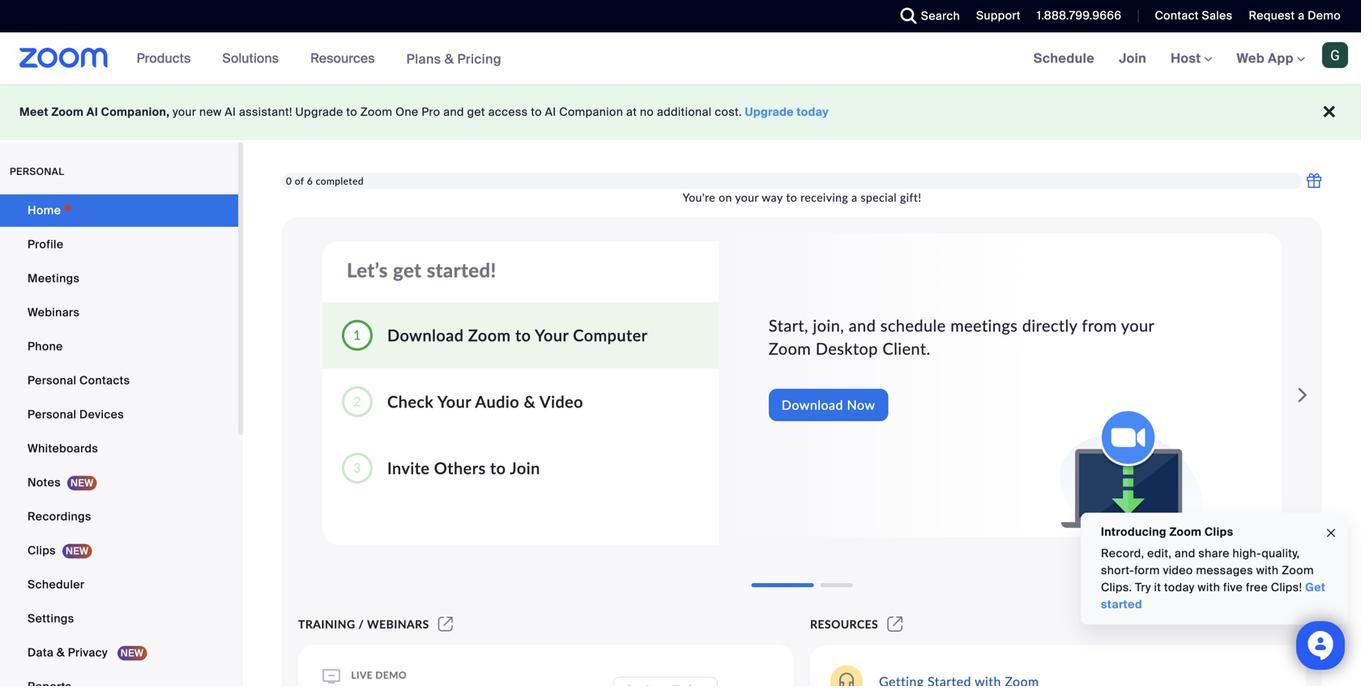 Task type: describe. For each thing, give the bounding box(es) containing it.
check
[[387, 392, 434, 412]]

join,
[[813, 316, 844, 335]]

additional
[[657, 105, 712, 120]]

and for start, join, and schedule meetings directly from your zoom desktop client.
[[849, 316, 876, 335]]

to right access
[[531, 105, 542, 120]]

invite
[[387, 459, 430, 478]]

contact
[[1155, 8, 1199, 23]]

audio
[[475, 392, 519, 412]]

resources button
[[310, 32, 382, 84]]

1 upgrade from the left
[[295, 105, 343, 120]]

zoom up edit, on the right of page
[[1170, 525, 1202, 540]]

record, edit, and share high-quality, short-form video messages with zoom clips. try it today with five free clips!
[[1101, 546, 1314, 595]]

companion
[[559, 105, 623, 120]]

banner containing products
[[0, 32, 1361, 85]]

data & privacy link
[[0, 637, 238, 669]]

3 ai from the left
[[545, 105, 556, 120]]

invite others to join
[[387, 459, 540, 478]]

personal contacts
[[28, 373, 130, 388]]

personal contacts link
[[0, 365, 238, 397]]

notes
[[28, 475, 61, 490]]

short-
[[1101, 563, 1135, 578]]

webinars
[[28, 305, 80, 320]]

get
[[1305, 580, 1326, 595]]

form
[[1135, 563, 1160, 578]]

assistant!
[[239, 105, 292, 120]]

introducing
[[1101, 525, 1167, 540]]

scheduler link
[[0, 569, 238, 601]]

and inside meet zoom ai companion, footer
[[443, 105, 464, 120]]

to up audio
[[515, 326, 531, 345]]

support
[[976, 8, 1021, 23]]

personal
[[10, 165, 64, 178]]

2 horizontal spatial &
[[524, 392, 536, 412]]

quality,
[[1262, 546, 1300, 561]]

download zoom to your computer
[[387, 326, 648, 345]]

pricing
[[457, 50, 501, 67]]

next image
[[1292, 379, 1314, 412]]

0 of 6 completed
[[286, 175, 364, 187]]

scheduler
[[28, 577, 85, 592]]

zoom inside record, edit, and share high-quality, short-form video messages with zoom clips. try it today with five free clips!
[[1282, 563, 1314, 578]]

zoom inside start, join, and schedule meetings directly from your zoom desktop client.
[[769, 339, 811, 359]]

search button
[[889, 0, 964, 32]]

product information navigation
[[124, 32, 514, 85]]

today inside record, edit, and share high-quality, short-form video messages with zoom clips. try it today with five free clips!
[[1164, 580, 1195, 595]]

/
[[358, 617, 364, 631]]

data & privacy
[[28, 645, 111, 660]]

and for record, edit, and share high-quality, short-form video messages with zoom clips. try it today with five free clips!
[[1175, 546, 1196, 561]]

resources
[[310, 50, 375, 67]]

search
[[921, 9, 960, 23]]

recordings
[[28, 509, 91, 524]]

receiving
[[801, 190, 848, 204]]

at
[[626, 105, 637, 120]]

get started link
[[1101, 580, 1326, 612]]

0 horizontal spatial a
[[852, 190, 858, 204]]

started!
[[427, 258, 496, 282]]

live
[[351, 669, 373, 681]]

download for download now
[[782, 397, 843, 413]]

video
[[540, 392, 583, 412]]

demo
[[1308, 8, 1341, 23]]

resources
[[810, 617, 878, 631]]

clips link
[[0, 535, 238, 567]]

try
[[1135, 580, 1151, 595]]

profile link
[[0, 229, 238, 261]]

zoom up check your audio & video in the bottom left of the page
[[468, 326, 511, 345]]

request
[[1249, 8, 1295, 23]]

contacts
[[79, 373, 130, 388]]

today inside meet zoom ai companion, footer
[[797, 105, 829, 120]]

privacy
[[68, 645, 108, 660]]

start,
[[769, 316, 809, 335]]

recordings link
[[0, 501, 238, 533]]

2
[[353, 393, 361, 409]]

download now button
[[769, 389, 888, 421]]

schedule link
[[1022, 32, 1107, 84]]

personal for personal devices
[[28, 407, 76, 422]]

clips.
[[1101, 580, 1132, 595]]

sales
[[1202, 8, 1233, 23]]

it
[[1154, 580, 1161, 595]]

profile picture image
[[1322, 42, 1348, 68]]

zoom right meet
[[51, 105, 84, 120]]

completed
[[316, 175, 364, 187]]

started
[[1101, 597, 1143, 612]]

meetings
[[28, 271, 80, 286]]

edit,
[[1147, 546, 1172, 561]]

download now
[[782, 397, 875, 413]]

your inside start, join, and schedule meetings directly from your zoom desktop client.
[[1121, 316, 1155, 335]]

1 horizontal spatial your
[[735, 190, 759, 204]]

webinars link
[[0, 297, 238, 329]]

whiteboards link
[[0, 433, 238, 465]]

zoom logo image
[[19, 48, 108, 68]]

2 ai from the left
[[225, 105, 236, 120]]

6
[[307, 175, 313, 187]]

no
[[640, 105, 654, 120]]

products
[[137, 50, 191, 67]]

let's get started!
[[347, 258, 496, 282]]

desktop
[[816, 339, 878, 359]]



Task type: locate. For each thing, give the bounding box(es) containing it.
meetings link
[[0, 263, 238, 295]]

clips up share on the bottom right of page
[[1205, 525, 1234, 540]]

get started
[[1101, 580, 1326, 612]]

1 horizontal spatial clips
[[1205, 525, 1234, 540]]

0 horizontal spatial today
[[797, 105, 829, 120]]

2 horizontal spatial ai
[[545, 105, 556, 120]]

support link
[[964, 0, 1025, 32], [976, 8, 1021, 23]]

&
[[445, 50, 454, 67], [524, 392, 536, 412], [57, 645, 65, 660]]

record,
[[1101, 546, 1144, 561]]

ai
[[87, 105, 98, 120], [225, 105, 236, 120], [545, 105, 556, 120]]

ai left the companion
[[545, 105, 556, 120]]

upgrade
[[295, 105, 343, 120], [745, 105, 794, 120]]

window new image
[[885, 617, 905, 631]]

1 personal from the top
[[28, 373, 76, 388]]

today
[[797, 105, 829, 120], [1164, 580, 1195, 595]]

& left video
[[524, 392, 536, 412]]

training
[[298, 617, 355, 631]]

upgrade down product information navigation
[[295, 105, 343, 120]]

live demo
[[348, 669, 407, 681]]

2 vertical spatial and
[[1175, 546, 1196, 561]]

& right data
[[57, 645, 65, 660]]

0 horizontal spatial download
[[387, 326, 464, 345]]

your right the on on the right top
[[735, 190, 759, 204]]

0 vertical spatial and
[[443, 105, 464, 120]]

0 horizontal spatial and
[[443, 105, 464, 120]]

1 horizontal spatial a
[[1298, 8, 1305, 23]]

host
[[1171, 50, 1205, 67]]

introducing zoom clips
[[1101, 525, 1234, 540]]

special
[[861, 190, 897, 204]]

1 horizontal spatial ai
[[225, 105, 236, 120]]

clips up scheduler
[[28, 543, 56, 558]]

phone
[[28, 339, 63, 354]]

0 vertical spatial a
[[1298, 8, 1305, 23]]

1 ai from the left
[[87, 105, 98, 120]]

0 vertical spatial download
[[387, 326, 464, 345]]

1 horizontal spatial download
[[782, 397, 843, 413]]

contact sales link
[[1143, 0, 1237, 32], [1155, 8, 1233, 23]]

whiteboards
[[28, 441, 98, 456]]

contact sales
[[1155, 8, 1233, 23]]

1 vertical spatial and
[[849, 316, 876, 335]]

one
[[396, 105, 419, 120]]

1 vertical spatial &
[[524, 392, 536, 412]]

banner
[[0, 32, 1361, 85]]

and right pro
[[443, 105, 464, 120]]

0 vertical spatial today
[[797, 105, 829, 120]]

zoom
[[51, 105, 84, 120], [360, 105, 393, 120], [468, 326, 511, 345], [769, 339, 811, 359], [1170, 525, 1202, 540], [1282, 563, 1314, 578]]

& for data & privacy
[[57, 645, 65, 660]]

zoom left one
[[360, 105, 393, 120]]

1 horizontal spatial &
[[445, 50, 454, 67]]

personal for personal contacts
[[28, 373, 76, 388]]

to right others
[[490, 459, 506, 478]]

solutions button
[[222, 32, 286, 84]]

devices
[[79, 407, 124, 422]]

host button
[[1171, 50, 1213, 67]]

your left new
[[173, 105, 196, 120]]

settings link
[[0, 603, 238, 635]]

0 vertical spatial get
[[467, 105, 485, 120]]

download for download zoom to your computer
[[387, 326, 464, 345]]

a left special at the top right of the page
[[852, 190, 858, 204]]

get inside meet zoom ai companion, footer
[[467, 105, 485, 120]]

0 horizontal spatial &
[[57, 645, 65, 660]]

get right let's
[[393, 258, 422, 282]]

1.888.799.9666
[[1037, 8, 1122, 23]]

ai right new
[[225, 105, 236, 120]]

zoom down start,
[[769, 339, 811, 359]]

meetings
[[951, 316, 1018, 335]]

video
[[1163, 563, 1193, 578]]

3
[[353, 460, 361, 476]]

close image
[[1325, 524, 1338, 543]]

meet zoom ai companion, footer
[[0, 84, 1361, 140]]

0 vertical spatial clips
[[1205, 525, 1234, 540]]

phone link
[[0, 331, 238, 363]]

personal devices link
[[0, 399, 238, 431]]

2 horizontal spatial your
[[1121, 316, 1155, 335]]

personal devices
[[28, 407, 124, 422]]

& inside personal menu menu
[[57, 645, 65, 660]]

1 vertical spatial join
[[510, 459, 540, 478]]

0 vertical spatial your
[[173, 105, 196, 120]]

with up free
[[1256, 563, 1279, 578]]

1 vertical spatial with
[[1198, 580, 1220, 595]]

1 vertical spatial personal
[[28, 407, 76, 422]]

you're
[[683, 190, 716, 204]]

ai left companion,
[[87, 105, 98, 120]]

with down the messages
[[1198, 580, 1220, 595]]

and inside record, edit, and share high-quality, short-form video messages with zoom clips. try it today with five free clips!
[[1175, 546, 1196, 561]]

1 horizontal spatial with
[[1256, 563, 1279, 578]]

& inside product information navigation
[[445, 50, 454, 67]]

2 horizontal spatial and
[[1175, 546, 1196, 561]]

pro
[[422, 105, 440, 120]]

& for plans & pricing
[[445, 50, 454, 67]]

0 horizontal spatial with
[[1198, 580, 1220, 595]]

2 vertical spatial your
[[1121, 316, 1155, 335]]

your
[[535, 326, 569, 345], [437, 392, 471, 412]]

zoom up clips!
[[1282, 563, 1314, 578]]

personal down phone
[[28, 373, 76, 388]]

now
[[847, 397, 875, 413]]

1 horizontal spatial upgrade
[[745, 105, 794, 120]]

request a demo link
[[1237, 0, 1361, 32], [1249, 8, 1341, 23]]

0 vertical spatial with
[[1256, 563, 1279, 578]]

messages
[[1196, 563, 1253, 578]]

join inside meetings navigation
[[1119, 50, 1147, 67]]

download down let's get started! at the top of page
[[387, 326, 464, 345]]

0 vertical spatial join
[[1119, 50, 1147, 67]]

and up video
[[1175, 546, 1196, 561]]

from
[[1082, 316, 1117, 335]]

2 upgrade from the left
[[745, 105, 794, 120]]

computer
[[573, 326, 648, 345]]

plans
[[406, 50, 441, 67]]

0 horizontal spatial upgrade
[[295, 105, 343, 120]]

1 vertical spatial clips
[[28, 543, 56, 558]]

0 vertical spatial personal
[[28, 373, 76, 388]]

others
[[434, 459, 486, 478]]

0 vertical spatial &
[[445, 50, 454, 67]]

0 horizontal spatial your
[[437, 392, 471, 412]]

download inside button
[[782, 397, 843, 413]]

get left access
[[467, 105, 485, 120]]

0
[[286, 175, 292, 187]]

join left host at the top of page
[[1119, 50, 1147, 67]]

download
[[387, 326, 464, 345], [782, 397, 843, 413]]

to right way
[[786, 190, 797, 204]]

0 horizontal spatial get
[[393, 258, 422, 282]]

1 vertical spatial download
[[782, 397, 843, 413]]

1 vertical spatial get
[[393, 258, 422, 282]]

directly
[[1022, 316, 1078, 335]]

products button
[[137, 32, 198, 84]]

0 horizontal spatial clips
[[28, 543, 56, 558]]

with
[[1256, 563, 1279, 578], [1198, 580, 1220, 595]]

home link
[[0, 194, 238, 227]]

1 vertical spatial your
[[437, 392, 471, 412]]

notes link
[[0, 467, 238, 499]]

on
[[719, 190, 732, 204]]

let's
[[347, 258, 388, 282]]

training / webinars
[[298, 617, 429, 631]]

1 horizontal spatial your
[[535, 326, 569, 345]]

join right others
[[510, 459, 540, 478]]

a left demo at the top of the page
[[1298, 8, 1305, 23]]

and inside start, join, and schedule meetings directly from your zoom desktop client.
[[849, 316, 876, 335]]

your left computer
[[535, 326, 569, 345]]

1 vertical spatial a
[[852, 190, 858, 204]]

and up desktop
[[849, 316, 876, 335]]

clips inside clips link
[[28, 543, 56, 558]]

2 personal from the top
[[28, 407, 76, 422]]

your left audio
[[437, 392, 471, 412]]

solutions
[[222, 50, 279, 67]]

0 horizontal spatial your
[[173, 105, 196, 120]]

personal up whiteboards
[[28, 407, 76, 422]]

clips!
[[1271, 580, 1302, 595]]

data
[[28, 645, 54, 660]]

personal menu menu
[[0, 194, 238, 686]]

upgrade right cost.
[[745, 105, 794, 120]]

upgrade today link
[[745, 105, 829, 120]]

new
[[199, 105, 222, 120]]

2 vertical spatial &
[[57, 645, 65, 660]]

window new image
[[436, 617, 455, 631]]

1 horizontal spatial get
[[467, 105, 485, 120]]

demo
[[375, 669, 407, 681]]

0 horizontal spatial ai
[[87, 105, 98, 120]]

web app button
[[1237, 50, 1305, 67]]

a
[[1298, 8, 1305, 23], [852, 190, 858, 204]]

1 vertical spatial your
[[735, 190, 759, 204]]

profile
[[28, 237, 64, 252]]

meet zoom ai companion, your new ai assistant! upgrade to zoom one pro and get access to ai companion at no additional cost. upgrade today
[[19, 105, 829, 120]]

1 horizontal spatial and
[[849, 316, 876, 335]]

of
[[295, 175, 304, 187]]

client.
[[883, 339, 931, 359]]

your right from
[[1121, 316, 1155, 335]]

& right plans
[[445, 50, 454, 67]]

0 horizontal spatial join
[[510, 459, 540, 478]]

download left "now"
[[782, 397, 843, 413]]

1 horizontal spatial join
[[1119, 50, 1147, 67]]

your inside meet zoom ai companion, footer
[[173, 105, 196, 120]]

your
[[173, 105, 196, 120], [735, 190, 759, 204], [1121, 316, 1155, 335]]

0 vertical spatial your
[[535, 326, 569, 345]]

request a demo
[[1249, 8, 1341, 23]]

plans & pricing link
[[406, 50, 501, 67], [406, 50, 501, 67]]

free
[[1246, 580, 1268, 595]]

settings
[[28, 611, 74, 626]]

1 vertical spatial today
[[1164, 580, 1195, 595]]

start, join, and schedule meetings directly from your zoom desktop client.
[[769, 316, 1155, 359]]

1 horizontal spatial today
[[1164, 580, 1195, 595]]

meetings navigation
[[1022, 32, 1361, 85]]

plans & pricing
[[406, 50, 501, 67]]

app
[[1268, 50, 1294, 67]]

to down resources dropdown button
[[346, 105, 357, 120]]



Task type: vqa. For each thing, say whether or not it's contained in the screenshot.
2nd "menu item" from the top
no



